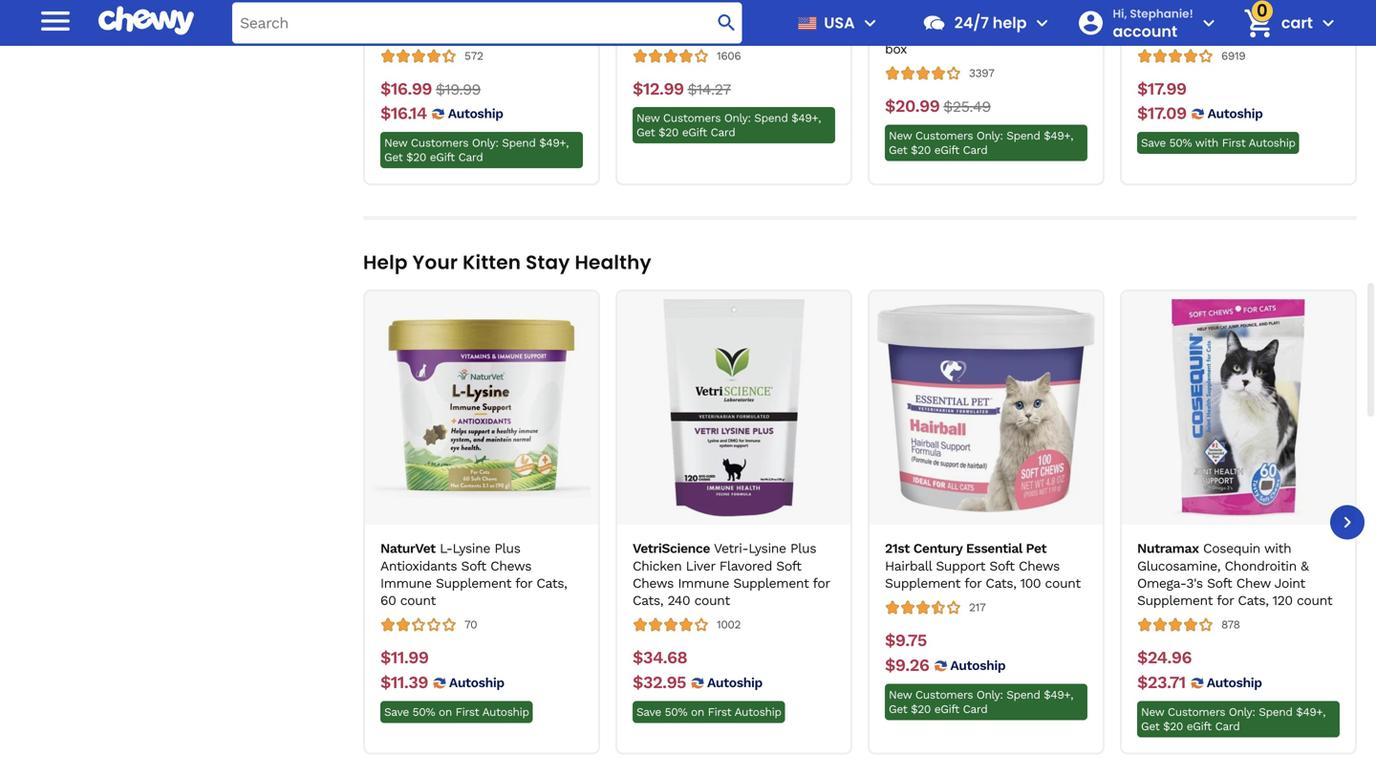 Task type: locate. For each thing, give the bounding box(es) containing it.
cat
[[1216, 0, 1237, 5], [473, 6, 493, 22], [811, 6, 832, 22], [952, 6, 973, 22], [1230, 6, 1250, 22], [977, 24, 998, 39]]

l-lysine plus antioxidants soft chews immune supplement for cats, 60 count
[[380, 541, 567, 608]]

lb inside "kitten attract clumping clay cat litter, 20-lb bag"
[[558, 6, 570, 22]]

egift for $12.99
[[682, 126, 707, 139]]

clay inside multi-cat unscented clumping clay cat litter, 40-lb bag
[[1200, 6, 1225, 22]]

next image
[[1336, 511, 1359, 534]]

0 vertical spatial 24/7
[[694, 0, 721, 5]]

count right the 60
[[400, 592, 436, 608]]

1 vertical spatial list
[[363, 290, 1357, 754]]

$9.26
[[885, 655, 929, 675]]

$17.99 text field
[[1137, 79, 1187, 100]]

new customers only: spend $49+, get $20 egift card down the $14.27 text box
[[637, 112, 821, 139]]

2 horizontal spatial chews
[[1019, 558, 1060, 574]]

supplement down hairball
[[885, 575, 961, 591]]

0 horizontal spatial save
[[384, 705, 409, 719]]

& up joint
[[1301, 558, 1309, 574]]

new down $20.99 text field
[[889, 129, 912, 142]]

clumping
[[380, 6, 439, 22], [719, 6, 777, 22], [1137, 6, 1196, 22], [885, 24, 943, 39]]

help
[[993, 12, 1027, 33]]

autoship for $9.26
[[950, 657, 1006, 673]]

save for $11.39
[[384, 705, 409, 719]]

bag
[[380, 24, 402, 39], [710, 24, 731, 39], [1137, 24, 1159, 39]]

count inside vetri-lysine plus chicken liver flavored soft chews immune supplement for cats, 240 count
[[694, 592, 730, 608]]

1 vertical spatial 24/7
[[954, 12, 989, 33]]

& right clump
[[1067, 0, 1075, 5]]

customers
[[663, 112, 721, 125], [916, 129, 973, 142], [411, 136, 469, 150], [916, 688, 973, 701], [1168, 705, 1225, 719]]

customers for $12.99
[[663, 112, 721, 125]]

24/7 inside 24/7 help link
[[954, 12, 989, 33]]

$20 down $12.99 text field
[[659, 126, 679, 139]]

multi- inside clump & seal multi-cat scented clumping clay cat litter, 28-lb box
[[915, 6, 952, 22]]

menu image
[[859, 11, 882, 34]]

bag down stephanie!
[[1137, 24, 1159, 39]]

litter, down attract
[[498, 6, 532, 22]]

supplement down flavored
[[733, 575, 809, 591]]

on for $11.39
[[439, 705, 452, 719]]

new down $9.26 text box
[[889, 688, 912, 701]]

get down $20.99 text field
[[889, 143, 907, 157]]

immune down antioxidants
[[380, 575, 432, 591]]

multi-
[[1179, 0, 1216, 5], [915, 6, 952, 22]]

0 horizontal spatial bag
[[380, 24, 402, 39]]

clumping down seal
[[885, 24, 943, 39]]

immune
[[380, 575, 432, 591], [678, 575, 729, 591]]

get down $16.14 text field
[[384, 151, 403, 164]]

kitten inside "kitten attract clumping clay cat litter, 20-lb bag"
[[447, 0, 483, 5]]

0 horizontal spatial lysine
[[453, 541, 490, 556]]

clump & seal multi-cat scented clumping clay cat litter, 28-lb box
[[885, 0, 1075, 57]]

1 vertical spatial multi-
[[915, 6, 952, 22]]

$32.95 text field
[[633, 672, 686, 693]]

get
[[637, 126, 655, 139], [889, 143, 907, 157], [384, 151, 403, 164], [889, 702, 907, 716], [1141, 720, 1160, 733]]

2 bag from the left
[[710, 24, 731, 39]]

lysine for $11.99
[[453, 541, 490, 556]]

autoship for $23.71
[[1207, 675, 1262, 690]]

save down the $17.09 text field
[[1141, 136, 1166, 150]]

soft right flavored
[[776, 558, 801, 574]]

1 plus from the left
[[494, 541, 520, 556]]

with inside cosequin with glucosamine, chondroitin & omega-3's soft chew joint supplement for cats, 120 count
[[1264, 541, 1291, 556]]

0 horizontal spatial scented
[[633, 6, 684, 22]]

save
[[1141, 136, 1166, 150], [384, 705, 409, 719], [637, 705, 661, 719]]

2 plus from the left
[[790, 541, 816, 556]]

2 immune from the left
[[678, 575, 729, 591]]

0 horizontal spatial 40-
[[672, 24, 694, 39]]

$20 for $24.96
[[1163, 720, 1183, 733]]

only: down 878
[[1229, 705, 1255, 719]]

litter, inside "kitten attract clumping clay cat litter, 20-lb bag"
[[498, 6, 532, 22]]

1 immune from the left
[[380, 575, 432, 591]]

spend
[[754, 112, 788, 125], [1007, 129, 1040, 142], [502, 136, 536, 150], [1007, 688, 1040, 701], [1259, 705, 1293, 719]]

1 horizontal spatial immune
[[678, 575, 729, 591]]

cosequin with glucosamine, chondroitin & omega-3's soft chew joint supplement for cats, 120 count
[[1137, 541, 1333, 608]]

autoship for $32.95
[[707, 675, 763, 690]]

1 horizontal spatial 24/7
[[954, 12, 989, 33]]

2 horizontal spatial bag
[[1137, 24, 1159, 39]]

chewy support image
[[922, 11, 947, 35]]

$25.49
[[944, 97, 991, 115]]

Product search field
[[232, 2, 742, 43]]

for inside 21st century essential pet hairball support soft chews supplement for cats, 100 count
[[965, 575, 982, 591]]

get down $9.26 text box
[[889, 702, 907, 716]]

1 horizontal spatial on
[[691, 705, 704, 719]]

save 50% on first autoship down $32.95 text box
[[637, 705, 781, 719]]

your
[[412, 249, 458, 276]]

$20 down $20.99 text field
[[911, 143, 931, 157]]

lb inside multi-cat unscented clumping clay cat litter, 40-lb bag
[[1316, 6, 1327, 22]]

only: down 217
[[977, 688, 1003, 701]]

kitten attract clumping clay cat litter, 20-lb bag
[[380, 0, 570, 39]]

1 horizontal spatial lysine
[[749, 541, 786, 556]]

clumping inside clump & seal multi-cat scented clumping clay cat litter, 28-lb box
[[885, 24, 943, 39]]

$16.14 text field
[[380, 103, 427, 124]]

$49+, for $20.99
[[1044, 129, 1073, 142]]

first
[[1222, 136, 1246, 150], [456, 705, 479, 719], [708, 705, 731, 719]]

24/7 inside 24/7 performance scented non-clumping clay cat litter, 40-lb bag
[[694, 0, 721, 5]]

save 50% on first autoship for $32.95
[[637, 705, 781, 719]]

clay inside clump & seal multi-cat scented clumping clay cat litter, 28-lb box
[[948, 24, 973, 39]]

autoship for $11.39
[[449, 675, 504, 690]]

0 horizontal spatial plus
[[494, 541, 520, 556]]

1 horizontal spatial plus
[[790, 541, 816, 556]]

24/7 up non-
[[694, 0, 721, 5]]

40- left 'cart menu' icon
[[1294, 6, 1316, 22]]

2 horizontal spatial first
[[1222, 136, 1246, 150]]

$34.68
[[633, 647, 687, 668]]

immune down liver at bottom
[[678, 575, 729, 591]]

0 vertical spatial with
[[1195, 136, 1219, 150]]

$16.99 $19.99
[[380, 79, 481, 99]]

1 bag from the left
[[380, 24, 402, 39]]

chew
[[1236, 575, 1271, 591]]

for
[[515, 575, 532, 591], [813, 575, 830, 591], [965, 575, 982, 591], [1217, 592, 1234, 608]]

$17.09 text field
[[1137, 103, 1187, 124]]

$14.27 text field
[[688, 79, 731, 100]]

autoship for $16.14
[[448, 106, 503, 122]]

performance
[[725, 0, 805, 5]]

new customers only: spend $49+, get $20 egift card down $19.99 text box
[[384, 136, 569, 164]]

$20
[[659, 126, 679, 139], [911, 143, 931, 157], [406, 151, 426, 164], [911, 702, 931, 716], [1163, 720, 1183, 733]]

cats,
[[537, 575, 567, 591], [986, 575, 1016, 591], [633, 592, 663, 608], [1238, 592, 1269, 608]]

chews inside 21st century essential pet hairball support soft chews supplement for cats, 100 count
[[1019, 558, 1060, 574]]

soft right antioxidants
[[461, 558, 486, 574]]

save 50% on first autoship for $11.39
[[384, 705, 529, 719]]

0 horizontal spatial multi-
[[915, 6, 952, 22]]

egift for $9.75
[[934, 702, 959, 716]]

chews
[[490, 558, 532, 574], [1019, 558, 1060, 574], [633, 575, 674, 591]]

& inside cosequin with glucosamine, chondroitin & omega-3's soft chew joint supplement for cats, 120 count
[[1301, 558, 1309, 574]]

soft inside 21st century essential pet hairball support soft chews supplement for cats, 100 count
[[990, 558, 1015, 574]]

1 horizontal spatial &
[[1301, 558, 1309, 574]]

multi- up account menu 'image'
[[1179, 0, 1216, 5]]

scented
[[633, 6, 684, 22], [977, 6, 1028, 22]]

joint
[[1275, 575, 1305, 591]]

bag up $16.99
[[380, 24, 402, 39]]

chews right antioxidants
[[490, 558, 532, 574]]

0 horizontal spatial save 50% on first autoship
[[384, 705, 529, 719]]

lysine up antioxidants
[[453, 541, 490, 556]]

clay
[[443, 6, 468, 22], [782, 6, 807, 22], [1200, 6, 1225, 22], [948, 24, 973, 39]]

50% down $32.95 text box
[[665, 705, 687, 719]]

litter, inside multi-cat unscented clumping clay cat litter, 40-lb bag
[[1255, 6, 1289, 22]]

3397
[[969, 66, 994, 80]]

21st
[[885, 541, 910, 556]]

1 horizontal spatial scented
[[977, 6, 1028, 22]]

supplement up the 70
[[436, 575, 511, 591]]

0 horizontal spatial 24/7
[[694, 0, 721, 5]]

new customers only: spend $49+, get $20 egift card
[[637, 112, 821, 139], [889, 129, 1073, 157], [384, 136, 569, 164], [889, 688, 1073, 716], [1141, 705, 1326, 733]]

spend for $24.96
[[1259, 705, 1293, 719]]

soft right 3's
[[1207, 575, 1232, 591]]

naturvet
[[380, 541, 436, 556]]

lysine inside l-lysine plus antioxidants soft chews immune supplement for cats, 60 count
[[453, 541, 490, 556]]

clumping down performance
[[719, 6, 777, 22]]

chews down pet
[[1019, 558, 1060, 574]]

50% down $11.39 text box
[[413, 705, 435, 719]]

240
[[668, 592, 690, 608]]

stay
[[526, 249, 570, 276]]

new down $23.71 "text box" at the right
[[1141, 705, 1164, 719]]

get down $12.99 text field
[[637, 126, 655, 139]]

seal
[[885, 6, 911, 22]]

for inside cosequin with glucosamine, chondroitin & omega-3's soft chew joint supplement for cats, 120 count
[[1217, 592, 1234, 608]]

2 on from the left
[[691, 705, 704, 719]]

clay up 6919
[[1200, 6, 1225, 22]]

supplement down omega-
[[1137, 592, 1213, 608]]

0 horizontal spatial first
[[456, 705, 479, 719]]

lysine for $34.68
[[749, 541, 786, 556]]

2 save 50% on first autoship from the left
[[637, 705, 781, 719]]

0 vertical spatial multi-
[[1179, 0, 1216, 5]]

soft down essential
[[990, 558, 1015, 574]]

$34.68 text field
[[633, 647, 687, 668]]

clumping up $16.99
[[380, 6, 439, 22]]

1 on from the left
[[439, 705, 452, 719]]

1 vertical spatial &
[[1301, 558, 1309, 574]]

1 scented from the left
[[633, 6, 684, 22]]

0 vertical spatial list
[[363, 0, 1357, 186]]

list containing $16.99
[[363, 0, 1357, 186]]

only:
[[724, 112, 751, 125], [977, 129, 1003, 142], [472, 136, 499, 150], [977, 688, 1003, 701], [1229, 705, 1255, 719]]

stephanie!
[[1130, 5, 1194, 21]]

only: for $24.96
[[1229, 705, 1255, 719]]

first down 1002
[[708, 705, 731, 719]]

50% for $32.95
[[665, 705, 687, 719]]

0 horizontal spatial chews
[[490, 558, 532, 574]]

clumping inside 24/7 performance scented non-clumping clay cat litter, 40-lb bag
[[719, 6, 777, 22]]

customers down $12.99 $14.27
[[663, 112, 721, 125]]

24/7 right chewy support "icon"
[[954, 12, 989, 33]]

customers down $23.71 "text box" at the right
[[1168, 705, 1225, 719]]

supplement
[[436, 575, 511, 591], [733, 575, 809, 591], [885, 575, 961, 591], [1137, 592, 1213, 608]]

cats, inside 21st century essential pet hairball support soft chews supplement for cats, 100 count
[[986, 575, 1016, 591]]

cart link
[[1236, 0, 1313, 46]]

0 horizontal spatial &
[[1067, 0, 1075, 5]]

2 horizontal spatial 50%
[[1169, 136, 1192, 150]]

1 vertical spatial with
[[1264, 541, 1291, 556]]

for inside vetri-lysine plus chicken liver flavored soft chews immune supplement for cats, 240 count
[[813, 575, 830, 591]]

egift
[[682, 126, 707, 139], [934, 143, 959, 157], [430, 151, 455, 164], [934, 702, 959, 716], [1187, 720, 1212, 733]]

0 horizontal spatial 50%
[[413, 705, 435, 719]]

clay down performance
[[782, 6, 807, 22]]

2 lysine from the left
[[749, 541, 786, 556]]

first for $32.95
[[708, 705, 731, 719]]

2 list from the top
[[363, 290, 1357, 754]]

customers for $9.75
[[916, 688, 973, 701]]

card for $12.99
[[711, 126, 735, 139]]

21st century essential pet hairball support soft chews supplement for cats, 100 count image
[[877, 299, 1095, 517]]

lb inside clump & seal multi-cat scented clumping clay cat litter, 28-lb box
[[1063, 24, 1075, 39]]

customers down $20.99 $25.49
[[916, 129, 973, 142]]

1002
[[717, 618, 741, 631]]

count down joint
[[1297, 592, 1333, 608]]

$16.99
[[380, 79, 432, 99]]

multi- right seal
[[915, 6, 952, 22]]

40- inside multi-cat unscented clumping clay cat litter, 40-lb bag
[[1294, 6, 1316, 22]]

get for $20.99
[[889, 143, 907, 157]]

list
[[363, 0, 1357, 186], [363, 290, 1357, 754]]

chewy home image
[[98, 0, 194, 42]]

liver
[[686, 558, 715, 574]]

litter, left 28-
[[1002, 24, 1037, 39]]

1 save 50% on first autoship from the left
[[384, 705, 529, 719]]

$24.96 text field
[[1137, 647, 1192, 668]]

$9.75
[[885, 630, 927, 650]]

card
[[711, 126, 735, 139], [963, 143, 988, 157], [458, 151, 483, 164], [963, 702, 988, 716], [1215, 720, 1240, 733]]

new customers only: spend $49+, get $20 egift card for $20.99
[[889, 129, 1073, 157]]

1 list from the top
[[363, 0, 1357, 186]]

plus inside vetri-lysine plus chicken liver flavored soft chews immune supplement for cats, 240 count
[[790, 541, 816, 556]]

get down $23.71 "text box" at the right
[[1141, 720, 1160, 733]]

new down $12.99 text field
[[637, 112, 660, 125]]

on
[[439, 705, 452, 719], [691, 705, 704, 719]]

litter, up $12.99
[[633, 24, 667, 39]]

chews down the 'chicken'
[[633, 575, 674, 591]]

1 horizontal spatial save 50% on first autoship
[[637, 705, 781, 719]]

only: down $25.49
[[977, 129, 1003, 142]]

egift for $20.99
[[934, 143, 959, 157]]

save 50% on first autoship
[[384, 705, 529, 719], [637, 705, 781, 719]]

kitten left stay
[[463, 249, 521, 276]]

70
[[465, 618, 477, 631]]

plus right vetri-
[[790, 541, 816, 556]]

cat inside 24/7 performance scented non-clumping clay cat litter, 40-lb bag
[[811, 6, 832, 22]]

l-
[[440, 541, 453, 556]]

card for $20.99
[[963, 143, 988, 157]]

count right "100"
[[1045, 575, 1081, 591]]

&
[[1067, 0, 1075, 5], [1301, 558, 1309, 574]]

customers down $16.14 text field
[[411, 136, 469, 150]]

litter, down unscented
[[1255, 6, 1289, 22]]

40- down non-
[[672, 24, 694, 39]]

new customers only: spend $49+, get $20 egift card down $9.26 text box
[[889, 688, 1073, 716]]

clay right chewy support "icon"
[[948, 24, 973, 39]]

chews inside vetri-lysine plus chicken liver flavored soft chews immune supplement for cats, 240 count
[[633, 575, 674, 591]]

get for $12.99
[[637, 126, 655, 139]]

1 lysine from the left
[[453, 541, 490, 556]]

50% down the $17.09 text field
[[1169, 136, 1192, 150]]

essential
[[966, 541, 1022, 556]]

0 vertical spatial 40-
[[1294, 6, 1316, 22]]

items image
[[1242, 6, 1275, 40]]

$19.99 text field
[[436, 79, 481, 100]]

1 horizontal spatial 40-
[[1294, 6, 1316, 22]]

first down the 70
[[456, 705, 479, 719]]

1 horizontal spatial multi-
[[1179, 0, 1216, 5]]

clumping inside multi-cat unscented clumping clay cat litter, 40-lb bag
[[1137, 6, 1196, 22]]

lb inside 24/7 performance scented non-clumping clay cat litter, 40-lb bag
[[694, 24, 705, 39]]

$20 down $9.26 text box
[[911, 702, 931, 716]]

save down $32.95 text box
[[637, 705, 661, 719]]

glucosamine,
[[1137, 558, 1221, 574]]

count inside cosequin with glucosamine, chondroitin & omega-3's soft chew joint supplement for cats, 120 count
[[1297, 592, 1333, 608]]

customers down $9.26 text box
[[916, 688, 973, 701]]

only: for $20.99
[[977, 129, 1003, 142]]

chews for 21st century essential pet hairball support soft chews supplement for cats, 100 count
[[1019, 558, 1060, 574]]

572
[[465, 49, 483, 62]]

supplement inside l-lysine plus antioxidants soft chews immune supplement for cats, 60 count
[[436, 575, 511, 591]]

1 horizontal spatial 50%
[[665, 705, 687, 719]]

0 vertical spatial kitten
[[447, 0, 483, 5]]

kitten left attract
[[447, 0, 483, 5]]

2 scented from the left
[[977, 6, 1028, 22]]

litter,
[[498, 6, 532, 22], [1255, 6, 1289, 22], [633, 24, 667, 39], [1002, 24, 1037, 39]]

menu image
[[36, 2, 75, 40]]

lysine inside vetri-lysine plus chicken liver flavored soft chews immune supplement for cats, 240 count
[[749, 541, 786, 556]]

count
[[1045, 575, 1081, 591], [400, 592, 436, 608], [694, 592, 730, 608], [1297, 592, 1333, 608]]

count up 1002
[[694, 592, 730, 608]]

clay up 572
[[443, 6, 468, 22]]

1 horizontal spatial save
[[637, 705, 661, 719]]

submit search image
[[715, 11, 738, 34]]

1606
[[717, 49, 741, 62]]

save 50% on first autoship down $11.39 text box
[[384, 705, 529, 719]]

help
[[363, 249, 408, 276]]

new
[[637, 112, 660, 125], [889, 129, 912, 142], [384, 136, 407, 150], [889, 688, 912, 701], [1141, 705, 1164, 719]]

immune inside l-lysine plus antioxidants soft chews immune supplement for cats, 60 count
[[380, 575, 432, 591]]

2 horizontal spatial save
[[1141, 136, 1166, 150]]

save down $11.39 text box
[[384, 705, 409, 719]]

1 horizontal spatial with
[[1264, 541, 1291, 556]]

$49+,
[[792, 112, 821, 125], [1044, 129, 1073, 142], [539, 136, 569, 150], [1044, 688, 1073, 701], [1296, 705, 1326, 719]]

lysine up flavored
[[749, 541, 786, 556]]

new customers only: spend $49+, get $20 egift card down $25.49
[[889, 129, 1073, 157]]

cat inside "kitten attract clumping clay cat litter, 20-lb bag"
[[473, 6, 493, 22]]

$25.49 text field
[[944, 96, 991, 117]]

only: down the $14.27 text box
[[724, 112, 751, 125]]

lb
[[558, 6, 570, 22], [1316, 6, 1327, 22], [694, 24, 705, 39], [1063, 24, 1075, 39]]

50% for $17.09
[[1169, 136, 1192, 150]]

vetri-lysine plus chicken liver flavored soft chews immune supplement for cats, 240 count
[[633, 541, 830, 608]]

3's
[[1186, 575, 1203, 591]]

1 horizontal spatial first
[[708, 705, 731, 719]]

$11.99
[[380, 647, 429, 668]]

24/7 for performance
[[694, 0, 721, 5]]

save for $32.95
[[637, 705, 661, 719]]

0 vertical spatial &
[[1067, 0, 1075, 5]]

bag down non-
[[710, 24, 731, 39]]

clumping left account menu 'image'
[[1137, 6, 1196, 22]]

$20 down $23.71 "text box" at the right
[[1163, 720, 1183, 733]]

$19.99
[[436, 80, 481, 98]]

plus for $11.99
[[494, 541, 520, 556]]

1 horizontal spatial chews
[[633, 575, 674, 591]]

plus inside l-lysine plus antioxidants soft chews immune supplement for cats, 60 count
[[494, 541, 520, 556]]

40-
[[1294, 6, 1316, 22], [672, 24, 694, 39]]

new customers only: spend $49+, get $20 egift card for $12.99
[[637, 112, 821, 139]]

first down 6919
[[1222, 136, 1246, 150]]

1 vertical spatial 40-
[[672, 24, 694, 39]]

$17.99
[[1137, 79, 1187, 99]]

only: down $19.99
[[472, 136, 499, 150]]

0 horizontal spatial immune
[[380, 575, 432, 591]]

21st century essential pet hairball support soft chews supplement for cats, 100 count
[[885, 541, 1081, 591]]

$24.96
[[1137, 647, 1192, 668]]

plus right l-
[[494, 541, 520, 556]]

0 horizontal spatial on
[[439, 705, 452, 719]]

bag inside "kitten attract clumping clay cat litter, 20-lb bag"
[[380, 24, 402, 39]]

new customers only: spend $49+, get $20 egift card down $23.71 "text box" at the right
[[1141, 705, 1326, 733]]

1 horizontal spatial bag
[[710, 24, 731, 39]]

unscented
[[1241, 0, 1307, 5]]

supplement inside cosequin with glucosamine, chondroitin & omega-3's soft chew joint supplement for cats, 120 count
[[1137, 592, 1213, 608]]

3 bag from the left
[[1137, 24, 1159, 39]]



Task type: vqa. For each thing, say whether or not it's contained in the screenshot.
Clumping inside 24/7 Performance Scented Non-Clumping Clay Cat Litter, 40-lb bag
yes



Task type: describe. For each thing, give the bounding box(es) containing it.
century
[[913, 541, 962, 556]]

$17.09
[[1137, 103, 1187, 124]]

$9.26 text field
[[885, 655, 929, 676]]

attract
[[487, 0, 529, 5]]

scented inside 24/7 performance scented non-clumping clay cat litter, 40-lb bag
[[633, 6, 684, 22]]

24/7 performance scented non-clumping clay cat litter, 40-lb bag link
[[633, 0, 835, 40]]

& inside clump & seal multi-cat scented clumping clay cat litter, 28-lb box
[[1067, 0, 1075, 5]]

$20.99 text field
[[885, 96, 940, 117]]

first for $17.09
[[1222, 136, 1246, 150]]

$23.71 text field
[[1137, 672, 1186, 693]]

plus for $34.68
[[790, 541, 816, 556]]

60
[[380, 592, 396, 608]]

nutramax
[[1137, 541, 1199, 556]]

clump & seal multi-cat scented clumping clay cat litter, 28-lb box link
[[885, 0, 1088, 58]]

naturvet l-lysine plus antioxidants soft chews immune supplement for cats, 60 count image
[[373, 299, 591, 517]]

healthy
[[575, 249, 652, 276]]

supplement inside vetri-lysine plus chicken liver flavored soft chews immune supplement for cats, 240 count
[[733, 575, 809, 591]]

card for $24.96
[[1215, 720, 1240, 733]]

hairball
[[885, 558, 932, 574]]

new for $24.96
[[1141, 705, 1164, 719]]

help menu image
[[1031, 11, 1054, 34]]

new customers only: spend $49+, get $20 egift card for $9.75
[[889, 688, 1073, 716]]

cats, inside l-lysine plus antioxidants soft chews immune supplement for cats, 60 count
[[537, 575, 567, 591]]

new customers only: spend $49+, get $20 egift card for $24.96
[[1141, 705, 1326, 733]]

$12.99 text field
[[633, 79, 684, 100]]

$16.99 text field
[[380, 79, 432, 100]]

count inside l-lysine plus antioxidants soft chews immune supplement for cats, 60 count
[[400, 592, 436, 608]]

hi, stephanie! account
[[1113, 5, 1194, 42]]

cart menu image
[[1317, 11, 1340, 34]]

save for $17.09
[[1141, 136, 1166, 150]]

non-
[[688, 6, 719, 22]]

multi- inside multi-cat unscented clumping clay cat litter, 40-lb bag
[[1179, 0, 1216, 5]]

$9.75 text field
[[885, 630, 927, 651]]

antioxidants
[[380, 558, 457, 574]]

litter, inside clump & seal multi-cat scented clumping clay cat litter, 28-lb box
[[1002, 24, 1037, 39]]

bag inside 24/7 performance scented non-clumping clay cat litter, 40-lb bag
[[710, 24, 731, 39]]

spend for $9.75
[[1007, 688, 1040, 701]]

get for $24.96
[[1141, 720, 1160, 733]]

customers for $20.99
[[916, 129, 973, 142]]

$14.27
[[688, 80, 731, 98]]

$20.99
[[885, 96, 940, 116]]

$49+, for $9.75
[[1044, 688, 1073, 701]]

0 horizontal spatial with
[[1195, 136, 1219, 150]]

$12.99
[[633, 79, 684, 99]]

on for $32.95
[[691, 705, 704, 719]]

kitten attract clumping clay cat litter, 20-lb bag link
[[380, 0, 583, 40]]

clay inside 24/7 performance scented non-clumping clay cat litter, 40-lb bag
[[782, 6, 807, 22]]

vetriscience vetri-lysine plus chicken liver flavored soft chews immune supplement for cats, 240 count image
[[625, 299, 843, 517]]

24/7 performance scented non-clumping clay cat litter, 40-lb bag
[[633, 0, 832, 39]]

clay inside "kitten attract clumping clay cat litter, 20-lb bag"
[[443, 6, 468, 22]]

soft inside cosequin with glucosamine, chondroitin & omega-3's soft chew joint supplement for cats, 120 count
[[1207, 575, 1232, 591]]

Search text field
[[232, 2, 742, 43]]

litter, inside 24/7 performance scented non-clumping clay cat litter, 40-lb bag
[[633, 24, 667, 39]]

spend for $20.99
[[1007, 129, 1040, 142]]

40- inside 24/7 performance scented non-clumping clay cat litter, 40-lb bag
[[672, 24, 694, 39]]

for inside l-lysine plus antioxidants soft chews immune supplement for cats, 60 count
[[515, 575, 532, 591]]

account menu image
[[1197, 11, 1220, 34]]

$11.39 text field
[[380, 672, 428, 693]]

flavored
[[719, 558, 772, 574]]

scented inside clump & seal multi-cat scented clumping clay cat litter, 28-lb box
[[977, 6, 1028, 22]]

multi-cat unscented clumping clay cat litter, 40-lb bag link
[[1137, 0, 1340, 40]]

support
[[936, 558, 985, 574]]

soft inside l-lysine plus antioxidants soft chews immune supplement for cats, 60 count
[[461, 558, 486, 574]]

chews for vetri-lysine plus chicken liver flavored soft chews immune supplement for cats, 240 count
[[633, 575, 674, 591]]

multi-cat unscented clumping clay cat litter, 40-lb bag
[[1137, 0, 1327, 39]]

only: for $12.99
[[724, 112, 751, 125]]

28-
[[1041, 24, 1063, 39]]

first for $11.39
[[456, 705, 479, 719]]

list containing $9.75
[[363, 290, 1357, 754]]

$20.99 $25.49
[[885, 96, 991, 116]]

$11.99 text field
[[380, 647, 429, 668]]

hi,
[[1113, 5, 1127, 21]]

omega-
[[1137, 575, 1186, 591]]

$20 for $12.99
[[659, 126, 679, 139]]

supplement inside 21st century essential pet hairball support soft chews supplement for cats, 100 count
[[885, 575, 961, 591]]

20-
[[537, 6, 558, 22]]

chicken
[[633, 558, 682, 574]]

chondroitin
[[1225, 558, 1297, 574]]

$49+, for $12.99
[[792, 112, 821, 125]]

card for $9.75
[[963, 702, 988, 716]]

autoship for $17.09
[[1208, 106, 1263, 122]]

account
[[1113, 20, 1178, 42]]

6919
[[1221, 49, 1246, 62]]

cats, inside cosequin with glucosamine, chondroitin & omega-3's soft chew joint supplement for cats, 120 count
[[1238, 592, 1269, 608]]

pet
[[1026, 541, 1047, 556]]

get for $9.75
[[889, 702, 907, 716]]

help your kitten stay healthy
[[363, 249, 652, 276]]

immune inside vetri-lysine plus chicken liver flavored soft chews immune supplement for cats, 240 count
[[678, 575, 729, 591]]

vetriscience
[[633, 541, 710, 556]]

24/7 help
[[954, 12, 1027, 33]]

878
[[1221, 618, 1240, 631]]

$20 down $16.14 text field
[[406, 151, 426, 164]]

cosequin
[[1203, 541, 1261, 556]]

only: for $9.75
[[977, 688, 1003, 701]]

$16.14
[[380, 103, 427, 124]]

clump
[[1022, 0, 1062, 5]]

50% for $11.39
[[413, 705, 435, 719]]

$32.95
[[633, 672, 686, 692]]

217
[[969, 601, 986, 614]]

$20 for $20.99
[[911, 143, 931, 157]]

box
[[885, 41, 907, 57]]

save 50% with first autoship
[[1141, 136, 1296, 150]]

bag inside multi-cat unscented clumping clay cat litter, 40-lb bag
[[1137, 24, 1159, 39]]

cats, inside vetri-lysine plus chicken liver flavored soft chews immune supplement for cats, 240 count
[[633, 592, 663, 608]]

$12.99 $14.27
[[633, 79, 731, 99]]

100
[[1020, 575, 1041, 591]]

clumping inside "kitten attract clumping clay cat litter, 20-lb bag"
[[380, 6, 439, 22]]

1 vertical spatial kitten
[[463, 249, 521, 276]]

$11.39
[[380, 672, 428, 692]]

new down $16.14 text field
[[384, 136, 407, 150]]

usa button
[[790, 0, 882, 46]]

spend for $12.99
[[754, 112, 788, 125]]

soft inside vetri-lysine plus chicken liver flavored soft chews immune supplement for cats, 240 count
[[776, 558, 801, 574]]

customers for $24.96
[[1168, 705, 1225, 719]]

24/7 help link
[[914, 0, 1027, 46]]

egift for $24.96
[[1187, 720, 1212, 733]]

$49+, for $24.96
[[1296, 705, 1326, 719]]

new for $9.75
[[889, 688, 912, 701]]

$20 for $9.75
[[911, 702, 931, 716]]

usa
[[824, 12, 855, 33]]

vetri-
[[714, 541, 749, 556]]

cart
[[1282, 12, 1313, 33]]

24/7 for help
[[954, 12, 989, 33]]

count inside 21st century essential pet hairball support soft chews supplement for cats, 100 count
[[1045, 575, 1081, 591]]

chews inside l-lysine plus antioxidants soft chews immune supplement for cats, 60 count
[[490, 558, 532, 574]]

120
[[1273, 592, 1293, 608]]

$23.71
[[1137, 672, 1186, 692]]

new for $12.99
[[637, 112, 660, 125]]

new for $20.99
[[889, 129, 912, 142]]

nutramax cosequin with glucosamine, chondroitin & omega-3's soft chew joint supplement for cats, 120 cou... image
[[1130, 299, 1348, 517]]



